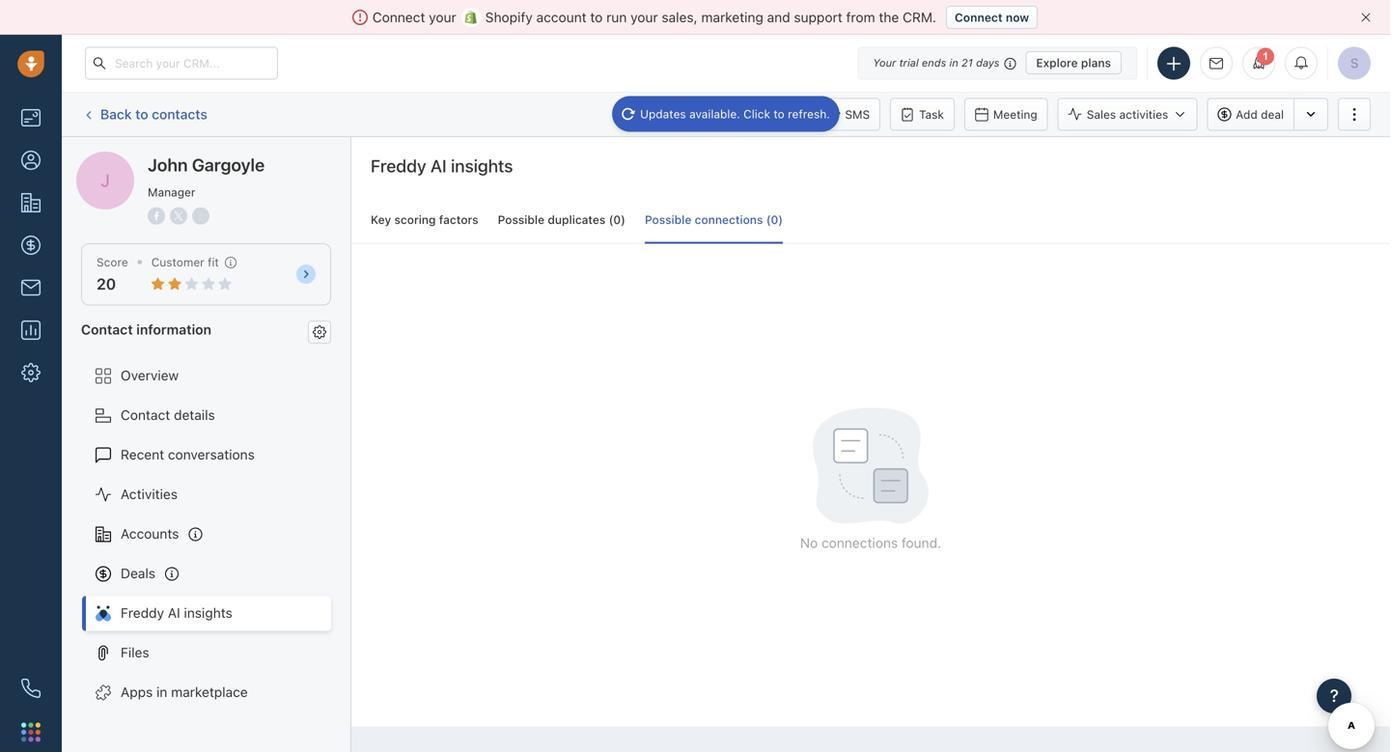 Task type: locate. For each thing, give the bounding box(es) containing it.
freddy ai insights down deals
[[121, 605, 233, 621]]

add
[[1237, 108, 1258, 121]]

freddy up scoring
[[371, 156, 427, 176]]

0 horizontal spatial john
[[115, 151, 145, 167]]

conversations
[[168, 447, 255, 463]]

phone image
[[21, 679, 41, 698]]

sales,
[[662, 9, 698, 25]]

2 (0) from the left
[[767, 213, 783, 227]]

meeting
[[994, 108, 1038, 121]]

freddy ai insights
[[371, 156, 513, 176], [121, 605, 233, 621]]

support
[[794, 9, 843, 25]]

deals
[[121, 566, 156, 582]]

0 horizontal spatial connect
[[373, 9, 425, 25]]

insights up factors
[[451, 156, 513, 176]]

contact up recent in the left of the page
[[121, 407, 170, 423]]

activities
[[1120, 108, 1169, 121]]

0 horizontal spatial freddy
[[121, 605, 164, 621]]

1 horizontal spatial insights
[[451, 156, 513, 176]]

your left shopify
[[429, 9, 457, 25]]

your right run
[[631, 9, 658, 25]]

in
[[950, 57, 959, 69], [157, 684, 167, 700]]

0 horizontal spatial in
[[157, 684, 167, 700]]

j down back
[[101, 170, 110, 191]]

0 horizontal spatial insights
[[184, 605, 233, 621]]

0 horizontal spatial j
[[88, 153, 94, 166]]

1 vertical spatial j
[[101, 170, 110, 191]]

insights
[[451, 156, 513, 176], [184, 605, 233, 621]]

0 horizontal spatial (0)
[[609, 213, 626, 227]]

j for score
[[101, 170, 110, 191]]

scoring
[[395, 213, 436, 227]]

send email image
[[1210, 57, 1224, 70]]

overview
[[121, 368, 179, 384]]

j down back to contacts link
[[88, 153, 94, 166]]

sales activities
[[1087, 108, 1169, 121]]

0 horizontal spatial your
[[429, 9, 457, 25]]

ai up key scoring factors
[[431, 156, 447, 176]]

john
[[115, 151, 145, 167], [148, 155, 188, 175]]

connections
[[695, 213, 763, 227], [822, 535, 898, 551]]

1 vertical spatial insights
[[184, 605, 233, 621]]

contact information
[[81, 321, 212, 337]]

1 vertical spatial freddy
[[121, 605, 164, 621]]

1 horizontal spatial ai
[[431, 156, 447, 176]]

details
[[174, 407, 215, 423]]

ends
[[922, 57, 947, 69]]

1 horizontal spatial john
[[148, 155, 188, 175]]

ai
[[431, 156, 447, 176], [168, 605, 180, 621]]

score 20
[[97, 255, 128, 293]]

recent conversations
[[121, 447, 255, 463]]

1 horizontal spatial in
[[950, 57, 959, 69]]

activities
[[121, 486, 178, 502]]

click
[[744, 107, 771, 121]]

to right click
[[774, 107, 785, 121]]

ai up apps in marketplace
[[168, 605, 180, 621]]

john up manager
[[148, 155, 188, 175]]

freddy
[[371, 156, 427, 176], [121, 605, 164, 621]]

no
[[801, 535, 818, 551]]

possible right duplicates
[[645, 213, 692, 227]]

information
[[136, 321, 212, 337]]

contact
[[81, 321, 133, 337], [121, 407, 170, 423]]

0 vertical spatial freddy
[[371, 156, 427, 176]]

from
[[847, 9, 876, 25]]

updates
[[641, 107, 686, 121]]

freddy down deals
[[121, 605, 164, 621]]

1 horizontal spatial your
[[631, 9, 658, 25]]

gargoyle
[[149, 151, 205, 167], [192, 155, 265, 175]]

1 vertical spatial in
[[157, 684, 167, 700]]

explore
[[1037, 56, 1079, 70]]

back to contacts link
[[81, 99, 208, 130]]

1 your from the left
[[429, 9, 457, 25]]

in right apps
[[157, 684, 167, 700]]

recent
[[121, 447, 164, 463]]

task
[[920, 108, 945, 121]]

j
[[88, 153, 94, 166], [101, 170, 110, 191]]

john gargoyle
[[115, 151, 205, 167], [148, 155, 265, 175]]

possible for possible duplicates (0)
[[498, 213, 545, 227]]

1 horizontal spatial connect
[[955, 11, 1003, 24]]

20
[[97, 275, 116, 293]]

connections inside possible connections (0) link
[[695, 213, 763, 227]]

1 (0) from the left
[[609, 213, 626, 227]]

0 vertical spatial in
[[950, 57, 959, 69]]

1 horizontal spatial (0)
[[767, 213, 783, 227]]

task button
[[891, 98, 955, 131]]

contact for contact information
[[81, 321, 133, 337]]

your
[[429, 9, 457, 25], [631, 9, 658, 25]]

21
[[962, 57, 974, 69]]

explore plans
[[1037, 56, 1112, 70]]

2 possible from the left
[[645, 213, 692, 227]]

in left the "21" on the right top of the page
[[950, 57, 959, 69]]

shopify account to run your sales, marketing and support from the crm.
[[486, 9, 937, 25]]

possible left duplicates
[[498, 213, 545, 227]]

plans
[[1082, 56, 1112, 70]]

freddy ai insights up factors
[[371, 156, 513, 176]]

possible
[[498, 213, 545, 227], [645, 213, 692, 227]]

sales
[[1087, 108, 1117, 121]]

0 vertical spatial contact
[[81, 321, 133, 337]]

0 vertical spatial connections
[[695, 213, 763, 227]]

possible connections (0) link
[[645, 196, 783, 244]]

account
[[537, 9, 587, 25]]

1 vertical spatial ai
[[168, 605, 180, 621]]

to
[[591, 9, 603, 25], [135, 106, 148, 122], [774, 107, 785, 121]]

to left run
[[591, 9, 603, 25]]

0 horizontal spatial possible
[[498, 213, 545, 227]]

1 vertical spatial connections
[[822, 535, 898, 551]]

sales activities button
[[1058, 98, 1208, 131], [1058, 98, 1198, 131]]

close image
[[1362, 13, 1372, 22]]

0 horizontal spatial ai
[[168, 605, 180, 621]]

call link
[[715, 98, 774, 131]]

contact for contact details
[[121, 407, 170, 423]]

possible inside 'link'
[[498, 213, 545, 227]]

days
[[977, 57, 1000, 69]]

1 horizontal spatial freddy
[[371, 156, 427, 176]]

0 horizontal spatial freddy ai insights
[[121, 605, 233, 621]]

1 vertical spatial contact
[[121, 407, 170, 423]]

possible duplicates (0)
[[498, 213, 626, 227]]

(0) inside 'link'
[[609, 213, 626, 227]]

apps
[[121, 684, 153, 700]]

connect your
[[373, 9, 457, 25]]

0 vertical spatial j
[[88, 153, 94, 166]]

contact down 20 button at the top left
[[81, 321, 133, 337]]

1 horizontal spatial j
[[101, 170, 110, 191]]

1 possible from the left
[[498, 213, 545, 227]]

0 horizontal spatial connections
[[695, 213, 763, 227]]

connect inside "button"
[[955, 11, 1003, 24]]

to right back
[[135, 106, 148, 122]]

1 horizontal spatial possible
[[645, 213, 692, 227]]

crm.
[[903, 9, 937, 25]]

(0)
[[609, 213, 626, 227], [767, 213, 783, 227]]

john down back to contacts link
[[115, 151, 145, 167]]

1 horizontal spatial freddy ai insights
[[371, 156, 513, 176]]

connections for found.
[[822, 535, 898, 551]]

1 horizontal spatial connections
[[822, 535, 898, 551]]

insights up marketplace
[[184, 605, 233, 621]]



Task type: describe. For each thing, give the bounding box(es) containing it.
freshworks switcher image
[[21, 723, 41, 742]]

2 horizontal spatial to
[[774, 107, 785, 121]]

back to contacts
[[100, 106, 207, 122]]

add deal
[[1237, 108, 1285, 121]]

your trial ends in 21 days
[[874, 57, 1000, 69]]

(0) for possible connections (0)
[[767, 213, 783, 227]]

shopify
[[486, 9, 533, 25]]

key
[[371, 213, 391, 227]]

duplicates
[[548, 213, 606, 227]]

connect for connect now
[[955, 11, 1003, 24]]

connect now
[[955, 11, 1030, 24]]

0 vertical spatial insights
[[451, 156, 513, 176]]

available.
[[690, 107, 741, 121]]

email
[[665, 108, 695, 121]]

back
[[100, 106, 132, 122]]

possible connections (0)
[[645, 213, 783, 227]]

Search your CRM... text field
[[85, 47, 278, 80]]

connections for (0)
[[695, 213, 763, 227]]

no connections found.
[[801, 535, 942, 551]]

trial
[[900, 57, 919, 69]]

sms button
[[817, 98, 881, 131]]

refresh.
[[788, 107, 831, 121]]

phone element
[[12, 669, 50, 708]]

call
[[744, 108, 764, 121]]

customer fit
[[151, 255, 219, 269]]

key scoring factors link
[[371, 196, 479, 244]]

meeting button
[[965, 98, 1049, 131]]

connect now button
[[947, 6, 1039, 29]]

1 link
[[1243, 47, 1276, 80]]

fit
[[208, 255, 219, 269]]

explore plans link
[[1026, 51, 1122, 74]]

j for j
[[88, 153, 94, 166]]

found.
[[902, 535, 942, 551]]

now
[[1006, 11, 1030, 24]]

factors
[[439, 213, 479, 227]]

updates available. click to refresh. link
[[613, 96, 840, 132]]

add deal button
[[1208, 98, 1294, 131]]

score
[[97, 255, 128, 269]]

apps in marketplace
[[121, 684, 248, 700]]

mng settings image
[[313, 325, 326, 339]]

deal
[[1262, 108, 1285, 121]]

manager
[[148, 185, 196, 199]]

0 vertical spatial freddy ai insights
[[371, 156, 513, 176]]

1 horizontal spatial to
[[591, 9, 603, 25]]

1
[[1263, 50, 1269, 62]]

files
[[121, 645, 149, 661]]

updates available. click to refresh.
[[641, 107, 831, 121]]

the
[[879, 9, 900, 25]]

2 your from the left
[[631, 9, 658, 25]]

possible duplicates (0) link
[[498, 196, 626, 244]]

0 vertical spatial ai
[[431, 156, 447, 176]]

customer
[[151, 255, 205, 269]]

sms
[[845, 108, 870, 121]]

contacts
[[152, 106, 207, 122]]

1 vertical spatial freddy ai insights
[[121, 605, 233, 621]]

call button
[[715, 98, 774, 131]]

0 horizontal spatial to
[[135, 106, 148, 122]]

and
[[767, 9, 791, 25]]

marketing
[[702, 9, 764, 25]]

connect for connect your
[[373, 9, 425, 25]]

your
[[874, 57, 897, 69]]

run
[[607, 9, 627, 25]]

email button
[[636, 98, 705, 131]]

20 button
[[97, 275, 116, 293]]

(0) for possible duplicates (0)
[[609, 213, 626, 227]]

marketplace
[[171, 684, 248, 700]]

possible for possible connections (0)
[[645, 213, 692, 227]]

key scoring factors
[[371, 213, 479, 227]]

contact details
[[121, 407, 215, 423]]

accounts
[[121, 526, 179, 542]]



Task type: vqa. For each thing, say whether or not it's contained in the screenshot.
the Organization image
no



